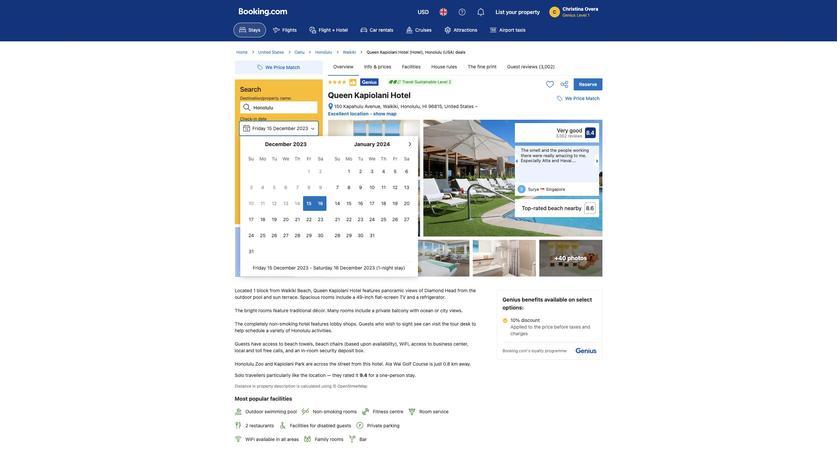 Task type: describe. For each thing, give the bounding box(es) containing it.
the right like
[[300, 373, 307, 379]]

overa
[[585, 6, 598, 12]]

is inside located 1 block from waikiki beach, queen kapiolani hotel features panoramic views of diamond head from the outdoor pool and sun terrace. spacious rooms include a 49-inch flat-screen tv and a refrigerator. the bright rooms feature traditional décor. many rooms include a private balcony with ocean or city views. the completely non-smoking hotel features lobby shops. guests who wish to sight see can visit the tour desk to help schedule a variety of honolulu activities. guests have access to beach towels, beach chairs (based upon availability), wifi, access to business center, local and toll free calls, and an in-room security deposit box. honolulu zoo and kapiolani park are across the street from this hotel. ala wai golf course is just 0.8 km away.
[[429, 362, 433, 367]]

airport taxis
[[499, 27, 526, 33]]

12 for 12 checkbox
[[272, 201, 277, 207]]

a down views
[[416, 295, 419, 300]]

to right desk
[[472, 322, 476, 327]]

9 December 2023 checkbox
[[315, 180, 326, 195]]

avenue,
[[365, 104, 382, 109]]

and down block
[[264, 295, 272, 300]]

- inside the search section
[[310, 265, 312, 271]]

home
[[236, 50, 248, 55]]

1 horizontal spatial waikiki
[[343, 50, 356, 55]]

outdoor swimming pool
[[245, 410, 297, 415]]

sight
[[402, 322, 413, 327]]

13 January 2024 checkbox
[[401, 180, 413, 195]]

inch
[[365, 295, 374, 300]]

1 vertical spatial features
[[311, 322, 329, 327]]

towels,
[[299, 342, 314, 347]]

singapore
[[546, 187, 565, 192]]

16 inside "button"
[[273, 146, 278, 151]]

city
[[440, 308, 448, 314]]

5 December 2023 checkbox
[[269, 180, 280, 195]]

27 for 27 january 2024 checkbox
[[404, 217, 409, 223]]

2 access from the left
[[411, 342, 426, 347]]

fitness
[[373, 410, 388, 415]]

apartments
[[276, 182, 297, 187]]

0 vertical spatial search
[[240, 86, 261, 93]]

distance in property description is calculated using © openstreetmap
[[235, 384, 367, 389]]

the left fine
[[468, 64, 476, 70]]

1 vertical spatial 5
[[273, 185, 276, 190]]

flight + hotel link
[[304, 23, 353, 37]]

rooms up many on the bottom left of page
[[321, 295, 335, 300]]

entire
[[246, 182, 257, 187]]

15 right 14 checkbox
[[347, 201, 351, 207]]

kapiolani up particularly
[[274, 362, 294, 367]]

1 vertical spatial night
[[382, 265, 393, 271]]

1 horizontal spatial beach
[[315, 342, 329, 347]]

flights
[[282, 27, 297, 33]]

11 for 11 january 2024 checkbox
[[382, 185, 386, 190]]

1 horizontal spatial guests
[[359, 322, 374, 327]]

18 December 2023 checkbox
[[257, 213, 269, 227]]

kapiolani up prices
[[380, 50, 397, 55]]

c
[[553, 9, 556, 15]]

Where are you going? field
[[251, 102, 317, 114]]

6 for 6 december 2023 option at the top of the page
[[284, 185, 287, 190]]

15 down the check-in date
[[245, 128, 248, 131]]

2023 left (1-
[[364, 265, 375, 271]]

30 December 2023 checkbox
[[315, 229, 326, 243]]

and inside 10% discount applied to the price before taxes and charges
[[582, 325, 590, 330]]

using
[[321, 384, 332, 389]]

located 1 block from waikiki beach, queen kapiolani hotel features panoramic views of diamond head from the outdoor pool and sun terrace. spacious rooms include a 49-inch flat-screen tv and a refrigerator. the bright rooms feature traditional décor. many rooms include a private balcony with ocean or city views. the completely non-smoking hotel features lobby shops. guests who wish to sight see can visit the tour desk to help schedule a variety of honolulu activities. guests have access to beach towels, beach chairs (based upon availability), wifi, access to business center, local and toll free calls, and an in-room security deposit box. honolulu zoo and kapiolani park are across the street from this hotel. ala wai golf course is just 0.8 km away.
[[235, 288, 477, 367]]

the left street
[[329, 362, 336, 367]]

many
[[327, 308, 339, 314]]

hotel for queen kapiolani hotel (hotel), honolulu (usa) deals
[[398, 50, 409, 55]]

0 horizontal spatial beach
[[284, 342, 298, 347]]

1 vertical spatial level
[[438, 80, 448, 85]]

11 January 2024 checkbox
[[378, 180, 389, 195]]

7 December 2023 checkbox
[[292, 180, 303, 195]]

26 for 26 january 2024 checkbox
[[392, 217, 398, 223]]

price for the bottommost we price match dropdown button
[[573, 96, 585, 101]]

guest reviews (3,002) link
[[502, 58, 560, 76]]

7 for the 7 january 2024 option
[[336, 185, 339, 190]]

30 for 30 january 2024 'option'
[[358, 233, 363, 239]]

(3,002)
[[539, 64, 555, 70]]

it
[[356, 373, 358, 379]]

1 horizontal spatial pool
[[287, 410, 297, 415]]

beach,
[[297, 288, 312, 294]]

programme
[[545, 349, 567, 354]]

mo for december
[[259, 156, 266, 162]]

1 vertical spatial smoking
[[324, 410, 342, 415]]

2023 down friday 15 december 2023
[[293, 141, 307, 147]]

states inside 150 kapahulu avenue, waikiki, honolulu, hi 96815, united states – excellent location - show map
[[460, 104, 474, 109]]

fr for 2023
[[307, 156, 311, 162]]

smell
[[530, 148, 540, 153]]

list
[[496, 9, 505, 15]]

13 December 2023 checkbox
[[280, 196, 292, 211]]

rated very good element
[[518, 127, 582, 135]]

saturday 16 december 2023
[[252, 146, 314, 151]]

1 inside checkbox
[[348, 169, 350, 174]]

popular
[[249, 396, 269, 402]]

6 December 2023 checkbox
[[280, 180, 292, 195]]

23 December 2023 checkbox
[[315, 213, 326, 227]]

balcony
[[392, 308, 409, 314]]

2 down rules
[[449, 80, 451, 85]]

very
[[557, 128, 568, 134]]

free
[[263, 348, 272, 354]]

+40 photos
[[555, 255, 587, 262]]

are
[[306, 362, 313, 367]]

8.4
[[586, 130, 594, 136]]

31 for 31 december 2023 checkbox
[[249, 249, 254, 255]]

2 inside checkbox
[[359, 169, 362, 174]]

the left bright
[[235, 308, 243, 314]]

28 for 28 january 2024 checkbox
[[335, 233, 340, 239]]

31 January 2024 checkbox
[[366, 229, 378, 243]]

fr for 2024
[[393, 156, 397, 162]]

0 horizontal spatial rated
[[343, 373, 354, 379]]

name:
[[280, 96, 292, 101]]

27 January 2024 checkbox
[[401, 213, 413, 227]]

(usa)
[[443, 50, 454, 55]]

the inside 10% discount applied to the price before taxes and charges
[[534, 325, 541, 330]]

the up help
[[235, 322, 243, 327]]

1 horizontal spatial &
[[374, 64, 377, 70]]

8 January 2024 checkbox
[[343, 180, 355, 195]]

28 for 28 checkbox at the bottom of page
[[295, 233, 300, 239]]

course
[[413, 362, 428, 367]]

hotel for flight + hotel
[[336, 27, 348, 33]]

0 vertical spatial of
[[419, 288, 423, 294]]

most
[[235, 396, 248, 402]]

property for your
[[518, 9, 540, 15]]

1 vertical spatial location
[[309, 373, 326, 379]]

toll
[[255, 348, 262, 354]]

5 January 2024 checkbox
[[389, 164, 401, 179]]

room
[[307, 348, 318, 354]]

31 for 31 option
[[370, 233, 375, 239]]

sa for 2024
[[404, 156, 409, 162]]

1 horizontal spatial include
[[355, 308, 371, 314]]

hotel.
[[372, 362, 384, 367]]

they
[[332, 373, 342, 379]]

su for december
[[248, 156, 254, 162]]

discount
[[521, 318, 540, 324]]

21 December 2023 checkbox
[[292, 213, 303, 227]]

22 for 22 january 2024 checkbox
[[346, 217, 352, 223]]

14 for 14 checkbox
[[335, 201, 340, 207]]

3 for 3 checkbox
[[250, 185, 253, 190]]

19 December 2023 checkbox
[[269, 213, 280, 227]]

16 December 2023 checkbox
[[315, 196, 326, 211]]

150 kapahulu avenue, waikiki, honolulu, hi 96815, united states – excellent location - show map
[[328, 104, 478, 117]]

service
[[433, 410, 449, 415]]

honolulu down "hotel" at bottom left
[[291, 328, 310, 334]]

1 horizontal spatial 5
[[394, 169, 397, 174]]

2 January 2024 checkbox
[[355, 164, 366, 179]]

taxis
[[516, 27, 526, 33]]

0 horizontal spatial night
[[244, 157, 253, 162]]

1-night stay
[[240, 157, 262, 162]]

across
[[314, 362, 328, 367]]

and down views
[[407, 295, 415, 300]]

rooms up shops.
[[340, 308, 354, 314]]

december for friday 15 december 2023
[[273, 126, 296, 131]]

150
[[334, 104, 342, 109]]

ocean
[[420, 308, 433, 314]]

1 vertical spatial guests
[[235, 342, 250, 347]]

golf
[[403, 362, 411, 367]]

14 for 14 option
[[295, 201, 300, 207]]

12 January 2024 checkbox
[[389, 180, 401, 195]]

2 horizontal spatial beach
[[548, 206, 563, 212]]

honolulu up the "solo"
[[235, 362, 254, 367]]

25 December 2023 checkbox
[[257, 229, 269, 243]]

1 vertical spatial we price match button
[[554, 93, 602, 105]]

16 January 2024 checkbox
[[355, 196, 366, 211]]

the left tour
[[442, 322, 449, 327]]

2023 for friday 15 december 2023 - saturday 16 december 2023 (1-night stay)
[[297, 265, 309, 271]]

and right 'smell'
[[542, 148, 549, 153]]

kapiolani up many on the bottom left of page
[[329, 288, 348, 294]]

0 horizontal spatial include
[[336, 295, 351, 300]]

19 January 2024 checkbox
[[389, 196, 401, 211]]

rooms right bright
[[258, 308, 272, 314]]

we price match button inside the search section
[[255, 61, 303, 74]]

list your property link
[[492, 4, 544, 20]]

private
[[376, 308, 391, 314]]

upon
[[360, 342, 371, 347]]

we up very
[[565, 96, 572, 101]]

+
[[332, 27, 335, 33]]

options:
[[503, 305, 524, 311]]

we down saturday 16 december 2023
[[282, 156, 289, 162]]

1 horizontal spatial from
[[352, 362, 362, 367]]

0 vertical spatial features
[[363, 288, 380, 294]]

pool inside located 1 block from waikiki beach, queen kapiolani hotel features panoramic views of diamond head from the outdoor pool and sun terrace. spacious rooms include a 49-inch flat-screen tv and a refrigerator. the bright rooms feature traditional décor. many rooms include a private balcony with ocean or city views. the completely non-smoking hotel features lobby shops. guests who wish to sight see can visit the tour desk to help schedule a variety of honolulu activities. guests have access to beach towels, beach chairs (based upon availability), wifi, access to business center, local and toll free calls, and an in-room security deposit box. honolulu zoo and kapiolani park are across the street from this hotel. ala wai golf course is just 0.8 km away.
[[253, 295, 262, 300]]

to up calls, on the bottom of the page
[[279, 342, 283, 347]]

8 for 8 option
[[348, 185, 350, 190]]

7 for the 7 option
[[296, 185, 299, 190]]

december for saturday 16 december 2023
[[279, 146, 302, 151]]

december for friday 15 december 2023 - saturday 16 december 2023 (1-night stay)
[[274, 265, 296, 271]]

28 January 2024 checkbox
[[332, 229, 343, 243]]

valign  initial image
[[349, 79, 357, 87]]

2 up wifi
[[245, 423, 248, 429]]

10 for 10 option
[[370, 185, 375, 190]]

a left 49-
[[353, 295, 355, 300]]

distance
[[235, 384, 251, 389]]

diamond
[[424, 288, 444, 294]]

info & prices
[[364, 64, 391, 70]]

2 December 2023 checkbox
[[315, 164, 326, 179]]

27 December 2023 checkbox
[[280, 229, 292, 243]]

15 January 2024 checkbox
[[343, 196, 355, 211]]

car rentals link
[[355, 23, 399, 37]]

15 December 2023 checkbox
[[303, 196, 315, 211]]

18 for 18 december 2023 option
[[260, 217, 265, 223]]

kapiolani up avenue,
[[354, 91, 389, 100]]

areas
[[287, 437, 299, 443]]

to right wish
[[396, 322, 401, 327]]

12 December 2023 checkbox
[[269, 196, 280, 211]]

family rooms
[[315, 437, 343, 443]]

24 for 24 december 2023 checkbox
[[248, 233, 254, 239]]

24 for 24 checkbox
[[369, 217, 375, 223]]

out
[[254, 137, 260, 142]]

23 for 23 january 2024 checkbox
[[358, 217, 363, 223]]

1 vertical spatial is
[[297, 384, 300, 389]]

to inside the smell and the people working there were really amazing to me. especially atta and havai….
[[574, 153, 578, 158]]

1 access from the left
[[263, 342, 278, 347]]

atta
[[542, 158, 551, 164]]

flight
[[319, 27, 331, 33]]

room
[[419, 410, 432, 415]]

your
[[506, 9, 517, 15]]

applied
[[511, 325, 527, 330]]

to left business
[[428, 342, 432, 347]]

search button
[[240, 201, 317, 217]]

saturday inside "button"
[[252, 146, 272, 151]]

29 for 29 december 2023 checkbox
[[306, 233, 312, 239]]

smoking inside located 1 block from waikiki beach, queen kapiolani hotel features panoramic views of diamond head from the outdoor pool and sun terrace. spacious rooms include a 49-inch flat-screen tv and a refrigerator. the bright rooms feature traditional décor. many rooms include a private balcony with ocean or city views. the completely non-smoking hotel features lobby shops. guests who wish to sight see can visit the tour desk to help schedule a variety of honolulu activities. guests have access to beach towels, beach chairs (based upon availability), wifi, access to business center, local and toll free calls, and an in-room security deposit box. honolulu zoo and kapiolani park are across the street from this hotel. ala wai golf course is just 0.8 km away.
[[279, 322, 298, 327]]

attractions link
[[439, 23, 483, 37]]

rules
[[447, 64, 457, 70]]

the right head at the right bottom of page
[[469, 288, 476, 294]]

and right zoo
[[265, 362, 273, 367]]

stay)
[[394, 265, 405, 271]]

17 for the 17 checkbox
[[249, 217, 254, 223]]

grid for january
[[332, 152, 413, 243]]

0 horizontal spatial from
[[270, 288, 280, 294]]

tour
[[450, 322, 459, 327]]

top-rated beach nearby element
[[518, 205, 582, 213]]

3 January 2024 checkbox
[[366, 164, 378, 179]]

check- for in
[[240, 117, 254, 122]]

print
[[487, 64, 497, 70]]

reviews inside 'link'
[[521, 64, 538, 70]]

15 cell
[[303, 195, 315, 211]]

rooms right family at the left bottom
[[330, 437, 343, 443]]

20 December 2023 checkbox
[[280, 213, 292, 227]]

with
[[410, 308, 419, 314]]

grid for december
[[245, 152, 326, 259]]

21 January 2024 checkbox
[[332, 213, 343, 227]]

stay
[[255, 157, 262, 162]]

2 vertical spatial in
[[276, 437, 280, 443]]

2023 for saturday 16 december 2023
[[303, 146, 314, 151]]

friday for friday 15 december 2023 - saturday 16 december 2023 (1-night stay)
[[253, 265, 266, 271]]

overview
[[333, 64, 353, 70]]

honolulu down flight
[[315, 50, 332, 55]]

check-out date
[[240, 137, 269, 142]]

3 December 2023 checkbox
[[245, 180, 257, 195]]

26 January 2024 checkbox
[[389, 213, 401, 227]]

genius benefits available on select options:
[[503, 297, 592, 311]]

0 vertical spatial rated
[[533, 206, 547, 212]]

17 January 2024 checkbox
[[366, 196, 378, 211]]

rooms up the guests
[[343, 410, 357, 415]]

25 for 25 checkbox
[[381, 217, 386, 223]]

and left toll
[[246, 348, 254, 354]]

house rules
[[431, 64, 457, 70]]

christina
[[563, 6, 584, 12]]

we up 3 checkbox
[[369, 156, 376, 162]]

17 December 2023 checkbox
[[245, 213, 257, 227]]

scored 8.4 element
[[585, 128, 596, 138]]

in for check-
[[254, 117, 257, 122]]

16 inside 'checkbox'
[[318, 201, 323, 207]]

tu for january 2024
[[358, 156, 363, 162]]

21 for 21 option
[[335, 217, 340, 223]]

we down united states 'link'
[[265, 64, 272, 70]]

or
[[435, 308, 439, 314]]

0 horizontal spatial for
[[310, 423, 316, 429]]

before
[[554, 325, 568, 330]]



Task type: locate. For each thing, give the bounding box(es) containing it.
we
[[265, 64, 272, 70], [565, 96, 572, 101], [282, 156, 289, 162], [369, 156, 376, 162]]

10 for 10 checkbox
[[249, 201, 254, 207]]

2023 up 1 december 2023 option
[[303, 146, 314, 151]]

& right "info"
[[374, 64, 377, 70]]

fr
[[307, 156, 311, 162], [393, 156, 397, 162]]

1 vertical spatial rated
[[343, 373, 354, 379]]

12 inside checkbox
[[272, 201, 277, 207]]

2 su from the left
[[335, 156, 340, 162]]

search up destination/property
[[240, 86, 261, 93]]

15 up check-out date
[[267, 126, 272, 131]]

11 December 2023 checkbox
[[257, 196, 269, 211]]

27 left 28 checkbox at the bottom of page
[[283, 233, 289, 239]]

travel sustainable level 2
[[402, 80, 451, 85]]

genius inside genius benefits available on select options:
[[503, 297, 520, 303]]

1 horizontal spatial genius
[[563, 13, 576, 18]]

16 inside checkbox
[[358, 201, 363, 207]]

a left 'one-'
[[376, 373, 378, 379]]

beach left nearby
[[548, 206, 563, 212]]

17 inside the 17 checkbox
[[249, 217, 254, 223]]

fitness centre
[[373, 410, 403, 415]]

is down like
[[297, 384, 300, 389]]

9 for 9 december 2023 checkbox at the left of the page
[[319, 185, 322, 190]]

0 vertical spatial location
[[350, 111, 369, 117]]

1 su from the left
[[248, 156, 254, 162]]

21 inside option
[[335, 217, 340, 223]]

1 horizontal spatial 4
[[382, 169, 385, 174]]

include down 49-
[[355, 308, 371, 314]]

located
[[235, 288, 252, 294]]

to down discount
[[528, 325, 533, 330]]

december inside "button"
[[279, 146, 302, 151]]

31 down 24 december 2023 checkbox
[[249, 249, 254, 255]]

friday 15 december 2023 - saturday 16 december 2023 (1-night stay)
[[253, 265, 405, 271]]

match for we price match dropdown button inside the search section
[[286, 64, 300, 70]]

25 January 2024 checkbox
[[378, 213, 389, 227]]

2 23 from the left
[[358, 217, 363, 223]]

0 horizontal spatial features
[[311, 322, 329, 327]]

0 vertical spatial 13
[[404, 185, 409, 190]]

openstreetmap
[[337, 384, 367, 389]]

0 vertical spatial &
[[374, 64, 377, 70]]

rentals
[[379, 27, 393, 33]]

27
[[404, 217, 409, 223], [283, 233, 289, 239]]

2 right 1 december 2023 option
[[319, 169, 322, 174]]

1 horizontal spatial 3
[[371, 169, 374, 174]]

1 horizontal spatial 21
[[335, 217, 340, 223]]

2 29 from the left
[[346, 233, 352, 239]]

sa up 2 checkbox
[[318, 156, 323, 162]]

access up free
[[263, 342, 278, 347]]

29 December 2023 checkbox
[[303, 229, 315, 243]]

facilities for facilities for disabled guests
[[290, 423, 309, 429]]

excellent location - show map button
[[328, 111, 397, 117]]

0 vertical spatial price
[[274, 64, 285, 70]]

30 right 29 january 2024 option
[[358, 233, 363, 239]]

facilities inside facilities link
[[402, 64, 421, 70]]

honolulu left (usa)
[[425, 50, 442, 55]]

4 January 2024 checkbox
[[378, 164, 389, 179]]

0 horizontal spatial 4
[[261, 185, 264, 190]]

is left just at right bottom
[[429, 362, 433, 367]]

price inside the search section
[[274, 64, 285, 70]]

13 inside 13 january 2024 option
[[404, 185, 409, 190]]

the fine print
[[468, 64, 497, 70]]

list your property
[[496, 9, 540, 15]]

1 vertical spatial united
[[445, 104, 459, 109]]

fr up 1 december 2023 option
[[307, 156, 311, 162]]

parking
[[383, 423, 400, 429]]

12 for "12 january 2024" option
[[393, 185, 398, 190]]

30 January 2024 checkbox
[[355, 229, 366, 243]]

1 30 from the left
[[318, 233, 323, 239]]

previous image
[[513, 159, 517, 163]]

united inside 'link'
[[258, 50, 271, 55]]

1 vertical spatial match
[[586, 96, 600, 101]]

level down house rules link
[[438, 80, 448, 85]]

taxes
[[569, 325, 581, 330]]

18 inside option
[[260, 217, 265, 223]]

15 up block
[[267, 265, 272, 271]]

22 December 2023 checkbox
[[303, 213, 315, 227]]

21 inside checkbox
[[295, 217, 300, 223]]

2023 inside "button"
[[303, 146, 314, 151]]

1 left 2 checkbox
[[308, 169, 310, 174]]

10 December 2023 checkbox
[[245, 196, 257, 211]]

in right the distance
[[252, 384, 256, 389]]

2023 for friday 15 december 2023
[[297, 126, 308, 131]]

fr up 5 checkbox
[[393, 156, 397, 162]]

27 inside checkbox
[[283, 233, 289, 239]]

4 December 2023 checkbox
[[257, 180, 269, 195]]

0 horizontal spatial queen
[[313, 288, 328, 294]]

sustainable
[[415, 80, 437, 85]]

20 right 19 checkbox
[[283, 217, 289, 223]]

11 inside checkbox
[[382, 185, 386, 190]]

description
[[274, 384, 295, 389]]

reviews
[[521, 64, 538, 70], [568, 134, 582, 139]]

refrigerator.
[[420, 295, 446, 300]]

1 horizontal spatial grid
[[332, 152, 413, 243]]

pool right swimming on the bottom
[[287, 410, 297, 415]]

1 check- from the top
[[240, 117, 254, 122]]

th for 2024
[[381, 156, 386, 162]]

1 horizontal spatial 17
[[370, 201, 374, 207]]

12 inside option
[[393, 185, 398, 190]]

ala
[[385, 362, 392, 367]]

11 for 11 december 2023 option
[[261, 201, 265, 207]]

17 inside option
[[370, 201, 374, 207]]

8 inside checkbox
[[308, 185, 310, 190]]

1-
[[240, 157, 244, 162]]

match down reserve button
[[586, 96, 600, 101]]

2 28 from the left
[[335, 233, 340, 239]]

su for january
[[335, 156, 340, 162]]

3 for 3 checkbox
[[371, 169, 374, 174]]

features
[[363, 288, 380, 294], [311, 322, 329, 327]]

one-
[[380, 373, 390, 379]]

reserve button
[[574, 79, 602, 91]]

2 sa from the left
[[404, 156, 409, 162]]

tu for december 2023
[[272, 156, 277, 162]]

1 horizontal spatial we price match
[[565, 96, 600, 101]]

screen
[[384, 295, 398, 300]]

1 December 2023 checkbox
[[303, 164, 315, 179]]

1 horizontal spatial 20
[[404, 201, 410, 207]]

19 for 19 january 2024 checkbox
[[393, 201, 398, 207]]

tu down the saturday 16 december 2023 "button" on the left of page
[[272, 156, 277, 162]]

destination/property name:
[[240, 96, 292, 101]]

united inside 150 kapahulu avenue, waikiki, honolulu, hi 96815, united states – excellent location - show map
[[445, 104, 459, 109]]

1 inside option
[[308, 169, 310, 174]]

23 inside option
[[318, 217, 323, 223]]

1 th from the left
[[295, 156, 300, 162]]

2 th from the left
[[381, 156, 386, 162]]

hotel for queen kapiolani hotel
[[391, 91, 411, 100]]

- down avenue,
[[370, 111, 372, 117]]

0 horizontal spatial 10
[[249, 201, 254, 207]]

2 9 from the left
[[359, 185, 362, 190]]

9 right 8 option
[[359, 185, 362, 190]]

17 for '17' option
[[370, 201, 374, 207]]

22 for 22 december 2023 option
[[306, 217, 312, 223]]

1 vertical spatial 13
[[283, 201, 288, 207]]

4 inside the 4 december 2023 option
[[261, 185, 264, 190]]

1 9 from the left
[[319, 185, 322, 190]]

0 horizontal spatial 26
[[271, 233, 277, 239]]

mo for january
[[346, 156, 352, 162]]

2 22 from the left
[[346, 217, 352, 223]]

1 22 from the left
[[306, 217, 312, 223]]

1 horizontal spatial 10
[[370, 185, 375, 190]]

next image
[[596, 159, 600, 163]]

0 vertical spatial night
[[244, 157, 253, 162]]

0 vertical spatial waikiki
[[343, 50, 356, 55]]

6 inside option
[[284, 185, 287, 190]]

20 January 2024 checkbox
[[401, 196, 413, 211]]

location inside 150 kapahulu avenue, waikiki, honolulu, hi 96815, united states – excellent location - show map
[[350, 111, 369, 117]]

0 vertical spatial states
[[272, 50, 284, 55]]

3 inside checkbox
[[250, 185, 253, 190]]

0 vertical spatial match
[[286, 64, 300, 70]]

19 right 18 january 2024 option
[[393, 201, 398, 207]]

1 sa from the left
[[318, 156, 323, 162]]

-
[[370, 111, 372, 117], [310, 265, 312, 271]]

1 horizontal spatial 11
[[382, 185, 386, 190]]

- up beach,
[[310, 265, 312, 271]]

overview link
[[328, 58, 359, 76]]

is
[[429, 362, 433, 367], [297, 384, 300, 389]]

& right homes
[[272, 182, 275, 187]]

queen for queen kapiolani hotel
[[328, 91, 353, 100]]

1 29 from the left
[[306, 233, 312, 239]]

1 horizontal spatial available
[[544, 297, 567, 303]]

18 for 18 january 2024 option
[[381, 201, 386, 207]]

have
[[251, 342, 261, 347]]

1 grid from the left
[[245, 152, 326, 259]]

travellers
[[246, 373, 265, 379]]

waikiki link
[[343, 49, 356, 55]]

price
[[542, 325, 553, 330]]

facilities down queen kapiolani hotel (hotel), honolulu (usa) deals
[[402, 64, 421, 70]]

30 inside checkbox
[[318, 233, 323, 239]]

29 inside 29 january 2024 option
[[346, 233, 352, 239]]

th for 2023
[[295, 156, 300, 162]]

8 inside option
[[348, 185, 350, 190]]

22 right 21 checkbox
[[306, 217, 312, 223]]

20 for 20 december 2023 'option'
[[283, 217, 289, 223]]

0 horizontal spatial th
[[295, 156, 300, 162]]

8 December 2023 checkbox
[[303, 180, 315, 195]]

0 vertical spatial include
[[336, 295, 351, 300]]

private parking
[[367, 423, 400, 429]]

14 inside checkbox
[[335, 201, 340, 207]]

9 for 9 checkbox
[[359, 185, 362, 190]]

3,002
[[556, 134, 567, 139]]

sa for 2023
[[318, 156, 323, 162]]

25 inside checkbox
[[381, 217, 386, 223]]

booking.com image
[[239, 8, 287, 16]]

8 for 8 checkbox
[[308, 185, 310, 190]]

1 tu from the left
[[272, 156, 277, 162]]

25 for 25 december 2023 option
[[260, 233, 266, 239]]

- inside 150 kapahulu avenue, waikiki, honolulu, hi 96815, united states – excellent location - show map
[[370, 111, 372, 117]]

1 7 from the left
[[296, 185, 299, 190]]

4 for the 4 december 2023 option
[[261, 185, 264, 190]]

0 horizontal spatial of
[[286, 328, 290, 334]]

18 inside option
[[381, 201, 386, 207]]

zoo
[[255, 362, 264, 367]]

20 inside 20 december 2023 'option'
[[283, 217, 289, 223]]

0 horizontal spatial 29
[[306, 233, 312, 239]]

in for distance
[[252, 384, 256, 389]]

non-smoking rooms
[[313, 410, 357, 415]]

22
[[306, 217, 312, 223], [346, 217, 352, 223]]

1 horizontal spatial 30
[[358, 233, 363, 239]]

1 vertical spatial search
[[270, 206, 287, 212]]

views.
[[449, 308, 463, 314]]

29 January 2024 checkbox
[[343, 229, 355, 243]]

24 December 2023 checkbox
[[245, 229, 257, 243]]

from up the sun
[[270, 288, 280, 294]]

29 for 29 january 2024 option
[[346, 233, 352, 239]]

13 for 13 option
[[283, 201, 288, 207]]

check- for out
[[240, 137, 254, 142]]

1 vertical spatial 25
[[260, 233, 266, 239]]

we price match button down united states 'link'
[[255, 61, 303, 74]]

waikiki up overview in the top left of the page
[[343, 50, 356, 55]]

we price match down united states 'link'
[[265, 64, 300, 70]]

15 inside cell
[[306, 201, 311, 207]]

genius down christina
[[563, 13, 576, 18]]

0 horizontal spatial states
[[272, 50, 284, 55]]

0 vertical spatial in
[[254, 117, 257, 122]]

3 inside checkbox
[[371, 169, 374, 174]]

28 left 29 december 2023 checkbox
[[295, 233, 300, 239]]

genius inside christina overa genius level 1
[[563, 13, 576, 18]]

available inside genius benefits available on select options:
[[544, 297, 567, 303]]

1 vertical spatial date
[[261, 137, 269, 142]]

sa up 6 "option"
[[404, 156, 409, 162]]

swimming
[[265, 410, 286, 415]]

oahu
[[295, 50, 305, 55]]

queen for queen kapiolani hotel (hotel), honolulu (usa) deals
[[367, 50, 379, 55]]

26 December 2023 checkbox
[[269, 229, 280, 243]]

2 fr from the left
[[393, 156, 397, 162]]

rated down surya
[[533, 206, 547, 212]]

0 horizontal spatial match
[[286, 64, 300, 70]]

0 horizontal spatial 20
[[283, 217, 289, 223]]

1 horizontal spatial 26
[[392, 217, 398, 223]]

2 restaurants
[[245, 423, 274, 429]]

we price match button down reserve button
[[554, 93, 602, 105]]

16
[[273, 146, 278, 151], [318, 201, 323, 207], [358, 201, 363, 207], [334, 265, 339, 271]]

and right atta
[[552, 158, 559, 164]]

0 horizontal spatial -
[[310, 265, 312, 271]]

1 horizontal spatial sa
[[404, 156, 409, 162]]

2 grid from the left
[[332, 152, 413, 243]]

friday
[[252, 126, 266, 131], [253, 265, 266, 271]]

1 vertical spatial 27
[[283, 233, 289, 239]]

4 inside 4 january 2024 checkbox
[[382, 169, 385, 174]]

reviews inside very good 3,002 reviews
[[568, 134, 582, 139]]

29 left 30 january 2024 'option'
[[346, 233, 352, 239]]

info
[[364, 64, 372, 70]]

10%
[[511, 318, 520, 324]]

30 inside 'option'
[[358, 233, 363, 239]]

31 inside option
[[370, 233, 375, 239]]

1 horizontal spatial access
[[411, 342, 426, 347]]

1 inside located 1 block from waikiki beach, queen kapiolani hotel features panoramic views of diamond head from the outdoor pool and sun terrace. spacious rooms include a 49-inch flat-screen tv and a refrigerator. the bright rooms feature traditional décor. many rooms include a private balcony with ocean or city views. the completely non-smoking hotel features lobby shops. guests who wish to sight see can visit the tour desk to help schedule a variety of honolulu activities. guests have access to beach towels, beach chairs (based upon availability), wifi, access to business center, local and toll free calls, and an in-room security deposit box. honolulu zoo and kapiolani park are across the street from this hotel. ala wai golf course is just 0.8 km away.
[[253, 288, 256, 294]]

31 December 2023 checkbox
[[245, 245, 257, 259]]

shops.
[[343, 322, 357, 327]]

search section
[[232, 55, 418, 278]]

3 left the 4 december 2023 option
[[250, 185, 253, 190]]

availability),
[[373, 342, 398, 347]]

0 horizontal spatial 18
[[260, 217, 265, 223]]

9 January 2024 checkbox
[[355, 180, 366, 195]]

terrace.
[[282, 295, 299, 300]]

waikiki inside located 1 block from waikiki beach, queen kapiolani hotel features panoramic views of diamond head from the outdoor pool and sun terrace. spacious rooms include a 49-inch flat-screen tv and a refrigerator. the bright rooms feature traditional décor. many rooms include a private balcony with ocean or city views. the completely non-smoking hotel features lobby shops. guests who wish to sight see can visit the tour desk to help schedule a variety of honolulu activities. guests have access to beach towels, beach chairs (based upon availability), wifi, access to business center, local and toll free calls, and an in-room security deposit box. honolulu zoo and kapiolani park are across the street from this hotel. ala wai golf course is just 0.8 km away.
[[281, 288, 296, 294]]

28 left 29 january 2024 option
[[335, 233, 340, 239]]

in left the all on the bottom left
[[276, 437, 280, 443]]

2 horizontal spatial from
[[458, 288, 468, 294]]

night left stay
[[244, 157, 253, 162]]

su
[[248, 156, 254, 162], [335, 156, 340, 162]]

of right views
[[419, 288, 423, 294]]

we price match inside the search section
[[265, 64, 300, 70]]

8 right the 7 january 2024 option
[[348, 185, 350, 190]]

united states link
[[258, 49, 284, 55]]

29 inside 29 december 2023 checkbox
[[306, 233, 312, 239]]

queen inside located 1 block from waikiki beach, queen kapiolani hotel features panoramic views of diamond head from the outdoor pool and sun terrace. spacious rooms include a 49-inch flat-screen tv and a refrigerator. the bright rooms feature traditional décor. many rooms include a private balcony with ocean or city views. the completely non-smoking hotel features lobby shops. guests who wish to sight see can visit the tour desk to help schedule a variety of honolulu activities. guests have access to beach towels, beach chairs (based upon availability), wifi, access to business center, local and toll free calls, and an in-room security deposit box. honolulu zoo and kapiolani park are across the street from this hotel. ala wai golf course is just 0.8 km away.
[[313, 288, 328, 294]]

property up most popular facilities
[[257, 384, 273, 389]]

a left variety
[[266, 328, 269, 334]]

22 inside checkbox
[[346, 217, 352, 223]]

1 horizontal spatial saturday
[[313, 265, 332, 271]]

0 horizontal spatial 21
[[295, 217, 300, 223]]

2 mo from the left
[[346, 156, 352, 162]]

0 vertical spatial 12
[[393, 185, 398, 190]]

2 check- from the top
[[240, 137, 254, 142]]

22 January 2024 checkbox
[[343, 213, 355, 227]]

0 vertical spatial guests
[[359, 322, 374, 327]]

0 vertical spatial for
[[369, 373, 375, 379]]

14 December 2023 checkbox
[[292, 196, 303, 211]]

airport
[[499, 27, 514, 33]]

center,
[[453, 342, 468, 347]]

6 January 2024 checkbox
[[401, 164, 413, 179]]

15 right 14 option
[[306, 201, 311, 207]]

check- up 1-night stay
[[240, 137, 254, 142]]

1 mo from the left
[[259, 156, 266, 162]]

20 inside 20 january 2024 option
[[404, 201, 410, 207]]

0 horizontal spatial 24
[[248, 233, 254, 239]]

1 down the overa
[[588, 13, 590, 18]]

from right head at the right bottom of page
[[458, 288, 468, 294]]

homes
[[258, 182, 271, 187]]

rated left it at the bottom left
[[343, 373, 354, 379]]

22 inside option
[[306, 217, 312, 223]]

10 inside option
[[370, 185, 375, 190]]

select
[[576, 297, 592, 303]]

facilities for facilities
[[402, 64, 421, 70]]

13 inside 13 option
[[283, 201, 288, 207]]

your account menu christina overa genius level 1 element
[[549, 3, 601, 18]]

wai
[[393, 362, 401, 367]]

mo down the saturday 16 december 2023 "button" on the left of page
[[259, 156, 266, 162]]

25 inside option
[[260, 233, 266, 239]]

bar
[[359, 437, 367, 443]]

1 28 from the left
[[295, 233, 300, 239]]

26 right 25 december 2023 option
[[271, 233, 277, 239]]

0.8
[[443, 362, 450, 367]]

1 vertical spatial friday
[[253, 265, 266, 271]]

level inside christina overa genius level 1
[[577, 13, 587, 18]]

match for the bottommost we price match dropdown button
[[586, 96, 600, 101]]

0 vertical spatial date
[[258, 117, 267, 122]]

23 January 2024 checkbox
[[355, 213, 366, 227]]

8.6 element
[[584, 203, 596, 214]]

price for we price match dropdown button inside the search section
[[274, 64, 285, 70]]

completely
[[244, 322, 268, 327]]

property for in
[[257, 384, 273, 389]]

21 for 21 checkbox
[[295, 217, 300, 223]]

guests
[[359, 322, 374, 327], [235, 342, 250, 347]]

1 horizontal spatial 7
[[336, 185, 339, 190]]

1 horizontal spatial 18
[[381, 201, 386, 207]]

21
[[295, 217, 300, 223], [335, 217, 340, 223]]

2 21 from the left
[[335, 217, 340, 223]]

2 30 from the left
[[358, 233, 363, 239]]

to inside 10% discount applied to the price before taxes and charges
[[528, 325, 533, 330]]

1 horizontal spatial smoking
[[324, 410, 342, 415]]

17 left 18 december 2023 option
[[249, 217, 254, 223]]

10 January 2024 checkbox
[[366, 180, 378, 195]]

0 horizontal spatial &
[[272, 182, 275, 187]]

1 horizontal spatial 13
[[404, 185, 409, 190]]

1 vertical spatial include
[[355, 308, 371, 314]]

on
[[569, 297, 575, 303]]

1 vertical spatial property
[[257, 384, 273, 389]]

1 horizontal spatial 8
[[348, 185, 350, 190]]

19 for 19 checkbox
[[272, 217, 277, 223]]

30 right 29 december 2023 checkbox
[[318, 233, 323, 239]]

hotel inside located 1 block from waikiki beach, queen kapiolani hotel features panoramic views of diamond head from the outdoor pool and sun terrace. spacious rooms include a 49-inch flat-screen tv and a refrigerator. the bright rooms feature traditional décor. many rooms include a private balcony with ocean or city views. the completely non-smoking hotel features lobby shops. guests who wish to sight see can visit the tour desk to help schedule a variety of honolulu activities. guests have access to beach towels, beach chairs (based upon availability), wifi, access to business center, local and toll free calls, and an in-room security deposit box. honolulu zoo and kapiolani park are across the street from this hotel. ala wai golf course is just 0.8 km away.
[[350, 288, 361, 294]]

7 inside option
[[336, 185, 339, 190]]

solo
[[235, 373, 244, 379]]

beach up an at the bottom left
[[284, 342, 298, 347]]

0 vertical spatial 6
[[405, 169, 408, 174]]

9 inside 9 checkbox
[[359, 185, 362, 190]]

1 vertical spatial genius
[[503, 297, 520, 303]]

1 vertical spatial saturday
[[313, 265, 332, 271]]

match inside the search section
[[286, 64, 300, 70]]

states left – at the right top of the page
[[460, 104, 474, 109]]

click to open map view image
[[328, 103, 333, 111]]

0 horizontal spatial smoking
[[279, 322, 298, 327]]

30 for 30 december 2023 checkbox
[[318, 233, 323, 239]]

0 vertical spatial 25
[[381, 217, 386, 223]]

states inside 'link'
[[272, 50, 284, 55]]

hotel left (hotel),
[[398, 50, 409, 55]]

0 horizontal spatial 19
[[272, 217, 277, 223]]

1 23 from the left
[[318, 217, 323, 223]]

23 right 22 january 2024 checkbox
[[358, 217, 363, 223]]

14 January 2024 checkbox
[[332, 196, 343, 211]]

1 vertical spatial queen
[[328, 91, 353, 100]]

mo
[[259, 156, 266, 162], [346, 156, 352, 162]]

the inside the smell and the people working there were really amazing to me. especially atta and havai….
[[550, 148, 557, 153]]

23 inside checkbox
[[358, 217, 363, 223]]

0 horizontal spatial 17
[[249, 217, 254, 223]]

1 January 2024 checkbox
[[343, 164, 355, 179]]

2 horizontal spatial queen
[[367, 50, 379, 55]]

1 8 from the left
[[308, 185, 310, 190]]

27 for 27 checkbox
[[283, 233, 289, 239]]

this
[[363, 362, 371, 367]]

in-
[[301, 348, 307, 354]]

1 fr from the left
[[307, 156, 311, 162]]

location down kapahulu at the top left of the page
[[350, 111, 369, 117]]

10 right 9 checkbox
[[370, 185, 375, 190]]

guests
[[337, 423, 351, 429]]

7 inside option
[[296, 185, 299, 190]]

price down united states 'link'
[[274, 64, 285, 70]]

20 for 20 january 2024 option
[[404, 201, 410, 207]]

31 inside checkbox
[[249, 249, 254, 255]]

we price match for the bottommost we price match dropdown button
[[565, 96, 600, 101]]

private
[[367, 423, 382, 429]]

26 for 26 checkbox
[[271, 233, 277, 239]]

14 inside option
[[295, 201, 300, 207]]

1 horizontal spatial 31
[[370, 233, 375, 239]]

27 inside checkbox
[[404, 217, 409, 223]]

th down saturday 16 december 2023
[[295, 156, 300, 162]]

head
[[445, 288, 456, 294]]

2 left 3 checkbox
[[359, 169, 362, 174]]

26 inside checkbox
[[392, 217, 398, 223]]

1 vertical spatial states
[[460, 104, 474, 109]]

26 inside checkbox
[[271, 233, 277, 239]]

queen up "150"
[[328, 91, 353, 100]]

31 right 30 january 2024 'option'
[[370, 233, 375, 239]]

23 for 23 december 2023 option
[[318, 217, 323, 223]]

2 7 from the left
[[336, 185, 339, 190]]

24 January 2024 checkbox
[[366, 213, 378, 227]]

1 vertical spatial of
[[286, 328, 290, 334]]

the inside the smell and the people working there were really amazing to me. especially atta and havai….
[[521, 148, 529, 153]]

person
[[390, 373, 405, 379]]

13 for 13 january 2024 option
[[404, 185, 409, 190]]

1 inside christina overa genius level 1
[[588, 13, 590, 18]]

amazing
[[556, 153, 573, 158]]

4 for 4 january 2024 checkbox
[[382, 169, 385, 174]]

1 horizontal spatial united
[[445, 104, 459, 109]]

we price match down reserve button
[[565, 96, 600, 101]]

16 cell
[[315, 195, 326, 211]]

smoking up variety
[[279, 322, 298, 327]]

18 January 2024 checkbox
[[378, 196, 389, 211]]

map
[[387, 111, 397, 117]]

2 tu from the left
[[358, 156, 363, 162]]

9 inside 9 december 2023 checkbox
[[319, 185, 322, 190]]

2 8 from the left
[[348, 185, 350, 190]]

10 inside checkbox
[[249, 201, 254, 207]]

1 horizontal spatial is
[[429, 362, 433, 367]]

guest
[[507, 64, 520, 70]]

0 vertical spatial 3
[[371, 169, 374, 174]]

visit
[[432, 322, 441, 327]]

mo up 1 checkbox
[[346, 156, 352, 162]]

25 right 24 checkbox
[[381, 217, 386, 223]]

49-
[[356, 295, 365, 300]]

1 vertical spatial &
[[272, 182, 275, 187]]

reviews right guest
[[521, 64, 538, 70]]

friday for friday 15 december 2023
[[252, 126, 266, 131]]

in inside the search section
[[254, 117, 257, 122]]

0 vertical spatial check-
[[240, 117, 254, 122]]

0 vertical spatial 26
[[392, 217, 398, 223]]

the down discount
[[534, 325, 541, 330]]

0 horizontal spatial we price match button
[[255, 61, 303, 74]]

1 left 2 january 2024 checkbox
[[348, 169, 350, 174]]

6 for 6 "option"
[[405, 169, 408, 174]]

2 inside checkbox
[[319, 169, 322, 174]]

6 inside "option"
[[405, 169, 408, 174]]

12 right 11 december 2023 option
[[272, 201, 277, 207]]

tu up 2 january 2024 checkbox
[[358, 156, 363, 162]]

1 horizontal spatial for
[[369, 373, 375, 379]]

the smell and the people working there were really amazing to me. especially atta and havai….
[[521, 148, 589, 164]]

22 right 21 option
[[346, 217, 352, 223]]

11 inside option
[[261, 201, 265, 207]]

0 horizontal spatial search
[[240, 86, 261, 93]]

a left the private at the bottom left of page
[[372, 308, 374, 314]]

search inside button
[[270, 206, 287, 212]]

nearby
[[565, 206, 582, 212]]

0 horizontal spatial 13
[[283, 201, 288, 207]]

13 right 12 checkbox
[[283, 201, 288, 207]]

we price match for we price match dropdown button inside the search section
[[265, 64, 300, 70]]

28 December 2023 checkbox
[[292, 229, 303, 243]]

0 horizontal spatial 6
[[284, 185, 287, 190]]

date for check-out date
[[261, 137, 269, 142]]

grid
[[245, 152, 326, 259], [332, 152, 413, 243]]

queen up "info"
[[367, 50, 379, 55]]

23
[[318, 217, 323, 223], [358, 217, 363, 223]]

0 horizontal spatial united
[[258, 50, 271, 55]]

7 January 2024 checkbox
[[332, 180, 343, 195]]

1 horizontal spatial 27
[[404, 217, 409, 223]]

1 vertical spatial for
[[310, 423, 316, 429]]

& inside the search section
[[272, 182, 275, 187]]

date for check-in date
[[258, 117, 267, 122]]

location left —
[[309, 373, 326, 379]]

and left an at the bottom left
[[285, 348, 293, 354]]

2 14 from the left
[[335, 201, 340, 207]]

flights link
[[267, 23, 302, 37]]

7 right 6 december 2023 option at the top of the page
[[296, 185, 299, 190]]

2023 up the 'december 2023'
[[297, 126, 308, 131]]

chairs
[[330, 342, 343, 347]]

1 14 from the left
[[295, 201, 300, 207]]

1 vertical spatial 24
[[248, 233, 254, 239]]

united right 96815,
[[445, 104, 459, 109]]

8.6
[[586, 206, 594, 212]]

1 vertical spatial available
[[256, 437, 275, 443]]

honolulu link
[[315, 49, 332, 55]]

cruises
[[415, 27, 432, 33]]

1 21 from the left
[[295, 217, 300, 223]]



Task type: vqa. For each thing, say whether or not it's contained in the screenshot.


